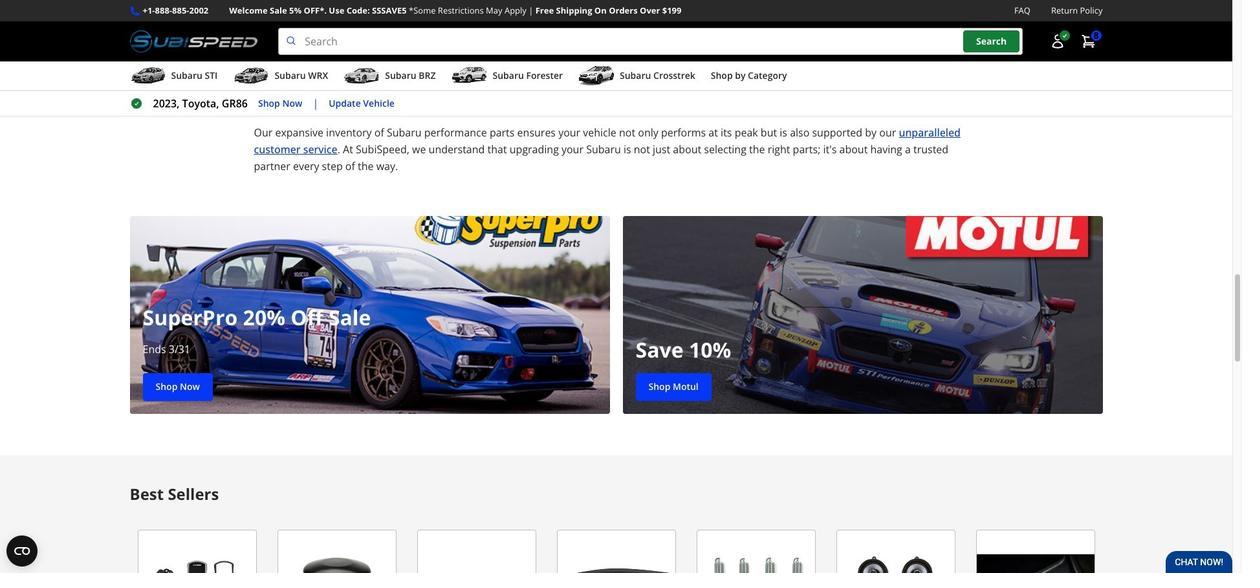 Task type: vqa. For each thing, say whether or not it's contained in the screenshot.
a subaru WRX Thumbnail Image
yes



Task type: describe. For each thing, give the bounding box(es) containing it.
search input field
[[279, 28, 1023, 55]]

open widget image
[[6, 536, 38, 567]]

a subaru forester thumbnail image image
[[452, 66, 488, 86]]

a subaru brz thumbnail image image
[[344, 66, 380, 86]]



Task type: locate. For each thing, give the bounding box(es) containing it.
button image
[[1050, 34, 1066, 49]]

a subaru crosstrek thumbnail image image
[[579, 66, 615, 86]]

a subaru sti thumbnail image image
[[130, 66, 166, 86]]

a subaru wrx thumbnail image image
[[233, 66, 270, 86]]

subispeed logo image
[[130, 28, 258, 55]]



